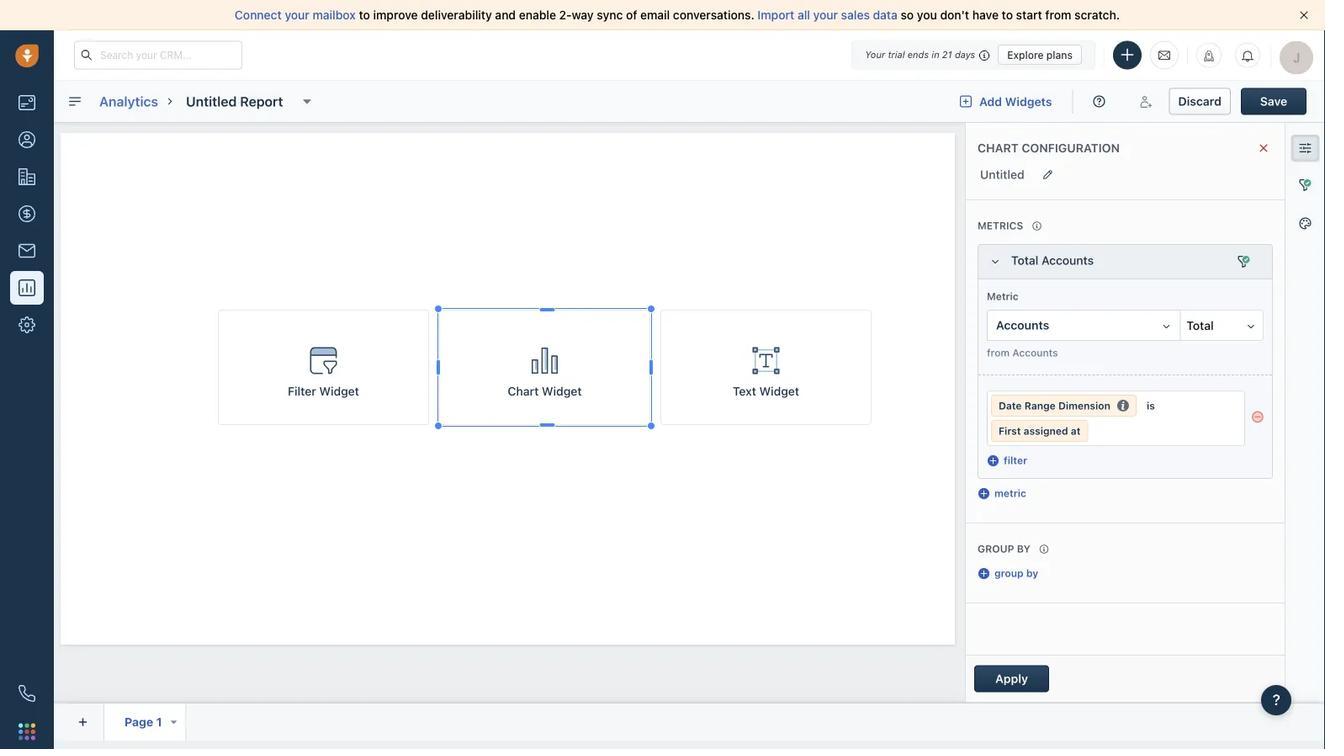 Task type: locate. For each thing, give the bounding box(es) containing it.
have
[[973, 8, 999, 22]]

send email image
[[1159, 48, 1171, 62]]

so
[[901, 8, 914, 22]]

sync
[[597, 8, 623, 22]]

your
[[865, 49, 886, 60]]

to
[[359, 8, 370, 22], [1002, 8, 1014, 22]]

0 horizontal spatial your
[[285, 8, 310, 22]]

import
[[758, 8, 795, 22]]

1 horizontal spatial your
[[814, 8, 838, 22]]

mailbox
[[313, 8, 356, 22]]

start
[[1017, 8, 1043, 22]]

you
[[917, 8, 938, 22]]

phone element
[[10, 677, 44, 710]]

in
[[932, 49, 940, 60]]

your right the all
[[814, 8, 838, 22]]

0 horizontal spatial to
[[359, 8, 370, 22]]

1 horizontal spatial to
[[1002, 8, 1014, 22]]

scratch.
[[1075, 8, 1120, 22]]

don't
[[941, 8, 970, 22]]

your
[[285, 8, 310, 22], [814, 8, 838, 22]]

way
[[572, 8, 594, 22]]

and
[[495, 8, 516, 22]]

freshworks switcher image
[[19, 723, 35, 740]]

improve
[[373, 8, 418, 22]]

2-
[[560, 8, 572, 22]]

your left the mailbox
[[285, 8, 310, 22]]

import all your sales data link
[[758, 8, 901, 22]]

plans
[[1047, 49, 1073, 61]]

explore
[[1008, 49, 1044, 61]]

email
[[641, 8, 670, 22]]

21
[[943, 49, 953, 60]]

to left start on the top right
[[1002, 8, 1014, 22]]

close image
[[1301, 11, 1309, 19]]

to right the mailbox
[[359, 8, 370, 22]]



Task type: vqa. For each thing, say whether or not it's contained in the screenshot.
the marketplace
no



Task type: describe. For each thing, give the bounding box(es) containing it.
connect
[[235, 8, 282, 22]]

what's new image
[[1204, 50, 1216, 62]]

connect your mailbox link
[[235, 8, 359, 22]]

Search your CRM... text field
[[74, 41, 242, 69]]

days
[[955, 49, 976, 60]]

deliverability
[[421, 8, 492, 22]]

connect your mailbox to improve deliverability and enable 2-way sync of email conversations. import all your sales data so you don't have to start from scratch.
[[235, 8, 1120, 22]]

enable
[[519, 8, 556, 22]]

explore plans link
[[999, 45, 1083, 65]]

sales
[[842, 8, 870, 22]]

your trial ends in 21 days
[[865, 49, 976, 60]]

data
[[873, 8, 898, 22]]

of
[[626, 8, 638, 22]]

2 to from the left
[[1002, 8, 1014, 22]]

1 your from the left
[[285, 8, 310, 22]]

ends
[[908, 49, 929, 60]]

explore plans
[[1008, 49, 1073, 61]]

2 your from the left
[[814, 8, 838, 22]]

from
[[1046, 8, 1072, 22]]

phone image
[[19, 685, 35, 702]]

1 to from the left
[[359, 8, 370, 22]]

trial
[[888, 49, 905, 60]]

conversations.
[[673, 8, 755, 22]]

all
[[798, 8, 811, 22]]



